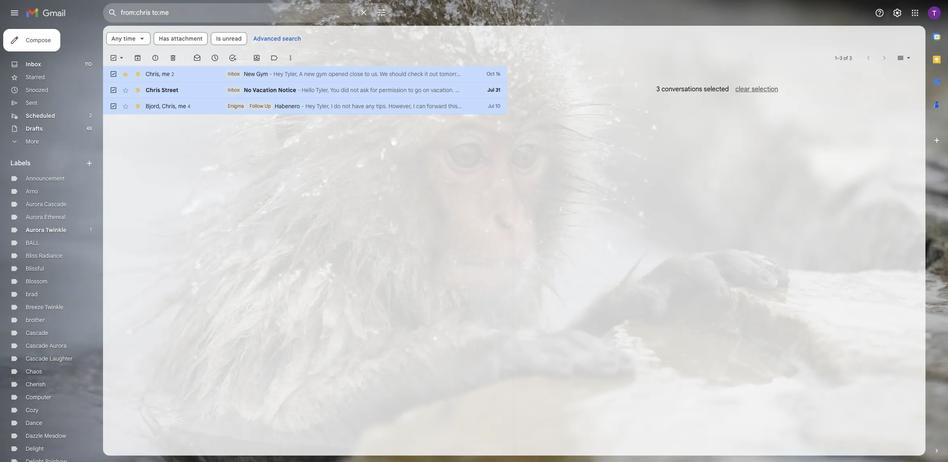 Task type: vqa. For each thing, say whether or not it's contained in the screenshot.
More
yes



Task type: locate. For each thing, give the bounding box(es) containing it.
, down chris street
[[159, 102, 161, 110]]

aurora ethereal link
[[26, 214, 66, 221]]

0 horizontal spatial 3
[[657, 85, 660, 93]]

snoozed link
[[26, 87, 48, 94]]

of
[[844, 55, 849, 61]]

brother link
[[26, 317, 45, 324]]

aurora twinkle link
[[26, 227, 66, 234]]

2
[[172, 71, 174, 77], [89, 113, 92, 119]]

delete image
[[169, 54, 177, 62]]

inbox
[[26, 61, 41, 68], [228, 71, 240, 77], [228, 87, 240, 93]]

- left hey
[[270, 70, 272, 78]]

1 horizontal spatial 1
[[836, 55, 837, 61]]

3
[[840, 55, 843, 61], [850, 55, 853, 61], [657, 85, 660, 93]]

dance link
[[26, 420, 42, 427]]

me up chris street
[[162, 70, 170, 78]]

3 left of
[[840, 55, 843, 61]]

aurora up ball link
[[26, 227, 44, 234]]

0 vertical spatial 2
[[172, 71, 174, 77]]

twinkle for breeze twinkle
[[45, 304, 63, 311]]

2 horizontal spatial 3
[[850, 55, 853, 61]]

0 vertical spatial 1
[[836, 55, 837, 61]]

1 vertical spatial jul
[[488, 103, 494, 109]]

me left 4
[[178, 102, 186, 110]]

row containing chris
[[103, 66, 507, 82]]

inbox left the no
[[228, 87, 240, 93]]

any time
[[112, 35, 136, 42]]

cascade laughter
[[26, 356, 73, 363]]

1 row from the top
[[103, 66, 507, 82]]

chaos
[[26, 368, 42, 376]]

4
[[188, 103, 191, 109]]

add to tasks image
[[229, 54, 237, 62]]

has attachment button
[[154, 32, 208, 45]]

twinkle right breeze
[[45, 304, 63, 311]]

labels image
[[271, 54, 279, 62]]

None checkbox
[[110, 102, 118, 110]]

1 inside labels navigation
[[90, 227, 92, 233]]

1 vertical spatial twinkle
[[45, 304, 63, 311]]

cascade aurora
[[26, 343, 67, 350]]

2 vertical spatial -
[[302, 103, 304, 110]]

chris left 16
[[482, 70, 495, 78]]

hey
[[274, 70, 284, 78]]

–
[[837, 55, 840, 61]]

cascade for cascade link at the bottom of the page
[[26, 330, 48, 337]]

gym
[[257, 70, 268, 78]]

None search field
[[103, 3, 393, 23]]

None checkbox
[[110, 54, 118, 62], [110, 70, 118, 78], [110, 86, 118, 94], [110, 54, 118, 62], [110, 70, 118, 78], [110, 86, 118, 94]]

attachment
[[171, 35, 203, 42]]

labels
[[10, 159, 30, 168]]

0 horizontal spatial -
[[270, 70, 272, 78]]

1 vertical spatial 2
[[89, 113, 92, 119]]

blossom
[[26, 278, 47, 286]]

row down 'a'
[[103, 82, 507, 98]]

cascade aurora link
[[26, 343, 67, 350]]

habenero -
[[275, 103, 306, 110]]

main content
[[103, 26, 926, 456]]

0 vertical spatial twinkle
[[46, 227, 66, 234]]

0 horizontal spatial me
[[162, 70, 170, 78]]

clear selection link
[[729, 85, 779, 93]]

jul left "10"
[[488, 103, 494, 109]]

breeze twinkle
[[26, 304, 63, 311]]

-
[[270, 70, 272, 78], [298, 87, 300, 94], [302, 103, 304, 110]]

- right notice
[[298, 87, 300, 94]]

starred
[[26, 74, 45, 81]]

cozy link
[[26, 407, 39, 414]]

mark as read image
[[193, 54, 201, 62]]

3 right of
[[850, 55, 853, 61]]

row down notice
[[103, 98, 507, 114]]

follow
[[250, 103, 264, 109]]

settings image
[[893, 8, 903, 18]]

a
[[299, 70, 303, 78]]

blissful link
[[26, 265, 44, 273]]

0 vertical spatial me
[[162, 70, 170, 78]]

dance
[[26, 420, 42, 427]]

, up chris street
[[159, 70, 161, 78]]

0 vertical spatial inbox
[[26, 61, 41, 68]]

1 horizontal spatial 2
[[172, 71, 174, 77]]

aurora for aurora twinkle
[[26, 227, 44, 234]]

row containing chris street
[[103, 82, 507, 98]]

cherish link
[[26, 381, 46, 389]]

jul
[[488, 87, 495, 93], [488, 103, 494, 109]]

blissful
[[26, 265, 44, 273]]

habenero
[[275, 103, 300, 110]]

2 vertical spatial inbox
[[228, 87, 240, 93]]

2 inside 'chris , me 2'
[[172, 71, 174, 77]]

more button
[[0, 135, 97, 148]]

inbox inside inbox no vacation notice -
[[228, 87, 240, 93]]

delight link
[[26, 446, 44, 453]]

inbox for inbox
[[26, 61, 41, 68]]

meadow
[[44, 433, 66, 440]]

3 left the conversations
[[657, 85, 660, 93]]

1 horizontal spatial 3
[[840, 55, 843, 61]]

0 horizontal spatial 2
[[89, 113, 92, 119]]

row down more image
[[103, 66, 507, 82]]

1 vertical spatial 1
[[90, 227, 92, 233]]

check
[[408, 70, 424, 78]]

jul for jul 31
[[488, 87, 495, 93]]

aurora down arno link
[[26, 201, 43, 208]]

inbox up starred link at the left top of the page
[[26, 61, 41, 68]]

jul 10
[[488, 103, 501, 109]]

1 horizontal spatial me
[[178, 102, 186, 110]]

0 horizontal spatial 1
[[90, 227, 92, 233]]

,
[[159, 70, 161, 78], [159, 102, 161, 110], [175, 102, 177, 110]]

row
[[103, 66, 507, 82], [103, 82, 507, 98], [103, 98, 507, 114]]

time
[[124, 35, 136, 42]]

1 for 1
[[90, 227, 92, 233]]

cascade up chaos link
[[26, 356, 48, 363]]

3 row from the top
[[103, 98, 507, 114]]

twinkle
[[46, 227, 66, 234], [45, 304, 63, 311]]

2 down delete icon
[[172, 71, 174, 77]]

cascade
[[44, 201, 67, 208], [26, 330, 48, 337], [26, 343, 48, 350], [26, 356, 48, 363]]

starred link
[[26, 74, 45, 81]]

- right habenero
[[302, 103, 304, 110]]

is unread button
[[211, 32, 247, 45]]

cascade for cascade laughter
[[26, 356, 48, 363]]

clear search image
[[356, 4, 372, 21]]

jul left the 31
[[488, 87, 495, 93]]

any
[[112, 35, 122, 42]]

inbox left new
[[228, 71, 240, 77]]

delight
[[26, 446, 44, 453]]

move to inbox image
[[253, 54, 261, 62]]

110
[[85, 61, 92, 67]]

cascade down brother
[[26, 330, 48, 337]]

0 vertical spatial -
[[270, 70, 272, 78]]

2 up 48
[[89, 113, 92, 119]]

dazzle meadow link
[[26, 433, 66, 440]]

is
[[216, 35, 221, 42]]

twinkle down the ethereal
[[46, 227, 66, 234]]

inbox link
[[26, 61, 41, 68]]

chaos link
[[26, 368, 42, 376]]

cascade down cascade link at the bottom of the page
[[26, 343, 48, 350]]

aurora up aurora twinkle
[[26, 214, 43, 221]]

any time button
[[106, 32, 151, 45]]

scheduled link
[[26, 112, 55, 120]]

clear
[[736, 85, 751, 93]]

sent link
[[26, 99, 37, 107]]

2 row from the top
[[103, 82, 507, 98]]

1 vertical spatial inbox
[[228, 71, 240, 77]]

archive image
[[134, 54, 142, 62]]

oct 16
[[487, 71, 501, 77]]

tab list
[[926, 26, 949, 434]]

1 vertical spatial -
[[298, 87, 300, 94]]

cascade up the ethereal
[[44, 201, 67, 208]]

inbox inside the inbox new gym - hey tyler, a new gym opened close to us. we should check it out tomorrow!  best, chris
[[228, 71, 240, 77]]

compose button
[[3, 29, 61, 52]]

jul 31
[[488, 87, 501, 93]]

1
[[836, 55, 837, 61], [90, 227, 92, 233]]

brother
[[26, 317, 45, 324]]

2 horizontal spatial -
[[302, 103, 304, 110]]

ball
[[26, 240, 39, 247]]

0 vertical spatial jul
[[488, 87, 495, 93]]

inbox inside labels navigation
[[26, 61, 41, 68]]

inbox no vacation notice -
[[228, 87, 302, 94]]



Task type: describe. For each thing, give the bounding box(es) containing it.
aurora up laughter
[[49, 343, 67, 350]]

cascade laughter link
[[26, 356, 73, 363]]

enigma
[[228, 103, 244, 109]]

up
[[265, 103, 271, 109]]

computer link
[[26, 394, 51, 401]]

main menu image
[[10, 8, 19, 18]]

new
[[304, 70, 315, 78]]

advanced
[[254, 35, 281, 42]]

vacation
[[253, 87, 277, 94]]

us.
[[372, 70, 379, 78]]

gmail image
[[26, 5, 70, 21]]

computer
[[26, 394, 51, 401]]

drafts link
[[26, 125, 43, 132]]

more
[[26, 138, 39, 145]]

out
[[430, 70, 438, 78]]

aurora twinkle
[[26, 227, 66, 234]]

2 inside labels navigation
[[89, 113, 92, 119]]

, left 4
[[175, 102, 177, 110]]

labels navigation
[[0, 26, 103, 463]]

dazzle
[[26, 433, 43, 440]]

inbox for inbox new gym - hey tyler, a new gym opened close to us. we should check it out tomorrow!  best, chris
[[228, 71, 240, 77]]

bjord , chris , me 4
[[146, 102, 191, 110]]

report spam image
[[151, 54, 159, 62]]

breeze
[[26, 304, 44, 311]]

1 – 3 of 3
[[836, 55, 853, 61]]

arno link
[[26, 188, 38, 195]]

cascade link
[[26, 330, 48, 337]]

main content containing 3 conversations selected
[[103, 26, 926, 456]]

chris down "street"
[[162, 102, 175, 110]]

1 for 1 – 3 of 3
[[836, 55, 837, 61]]

31
[[496, 87, 501, 93]]

arno
[[26, 188, 38, 195]]

compose
[[26, 37, 51, 44]]

oct
[[487, 71, 495, 77]]

inbox new gym - hey tyler, a new gym opened close to us. we should check it out tomorrow!  best, chris
[[228, 70, 495, 78]]

Search mail text field
[[121, 9, 354, 17]]

selected
[[704, 85, 729, 93]]

snoozed
[[26, 87, 48, 94]]

no
[[244, 87, 252, 94]]

new
[[244, 70, 255, 78]]

is unread
[[216, 35, 242, 42]]

, for chris
[[159, 70, 161, 78]]

chris down report spam image
[[146, 70, 159, 78]]

more image
[[287, 54, 295, 62]]

chris street
[[146, 87, 179, 94]]

inbox for inbox no vacation notice -
[[228, 87, 240, 93]]

best,
[[467, 70, 480, 78]]

unread
[[223, 35, 242, 42]]

has
[[159, 35, 169, 42]]

row containing bjord
[[103, 98, 507, 114]]

follow up
[[250, 103, 271, 109]]

street
[[162, 87, 179, 94]]

16
[[496, 71, 501, 77]]

jul for jul 10
[[488, 103, 494, 109]]

opened
[[329, 70, 348, 78]]

radiance
[[39, 252, 62, 260]]

cozy
[[26, 407, 39, 414]]

bjord
[[146, 102, 159, 110]]

advanced search options image
[[374, 4, 390, 21]]

chris , me 2
[[146, 70, 174, 78]]

bliss radiance
[[26, 252, 62, 260]]

announcement
[[26, 175, 65, 182]]

tyler,
[[285, 70, 298, 78]]

bliss radiance link
[[26, 252, 62, 260]]

tomorrow!
[[440, 70, 466, 78]]

aurora for aurora ethereal
[[26, 214, 43, 221]]

chris up bjord
[[146, 87, 160, 94]]

aurora cascade link
[[26, 201, 67, 208]]

should
[[390, 70, 407, 78]]

, for bjord
[[159, 102, 161, 110]]

1 vertical spatial me
[[178, 102, 186, 110]]

labels heading
[[10, 159, 85, 168]]

selection
[[752, 85, 779, 93]]

advanced search button
[[250, 31, 304, 46]]

announcement link
[[26, 175, 65, 182]]

notice
[[278, 87, 296, 94]]

it
[[425, 70, 428, 78]]

gym
[[316, 70, 327, 78]]

close
[[350, 70, 363, 78]]

dazzle meadow
[[26, 433, 66, 440]]

advanced search
[[254, 35, 301, 42]]

to
[[365, 70, 370, 78]]

1 horizontal spatial -
[[298, 87, 300, 94]]

search mail image
[[106, 6, 120, 20]]

laughter
[[50, 356, 73, 363]]

conversations
[[662, 85, 703, 93]]

ball link
[[26, 240, 39, 247]]

snooze image
[[211, 54, 219, 62]]

drafts
[[26, 125, 43, 132]]

cascade for cascade aurora
[[26, 343, 48, 350]]

support image
[[875, 8, 885, 18]]

aurora cascade
[[26, 201, 67, 208]]

sent
[[26, 99, 37, 107]]

brad link
[[26, 291, 38, 298]]

toggle split pane mode image
[[897, 54, 905, 62]]

twinkle for aurora twinkle
[[46, 227, 66, 234]]

48
[[86, 126, 92, 132]]

aurora for aurora cascade
[[26, 201, 43, 208]]

breeze twinkle link
[[26, 304, 63, 311]]

bliss
[[26, 252, 37, 260]]

ethereal
[[44, 214, 66, 221]]

search
[[283, 35, 301, 42]]

blossom link
[[26, 278, 47, 286]]



